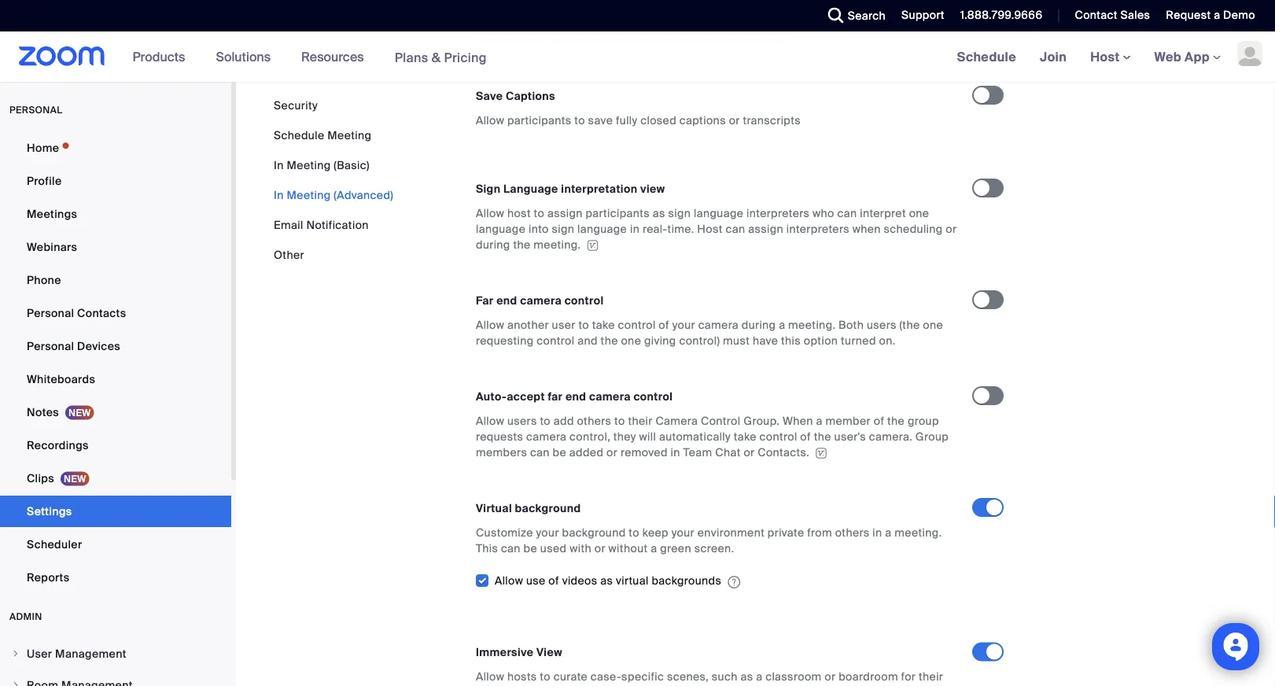 Task type: locate. For each thing, give the bounding box(es) containing it.
reports link
[[0, 562, 231, 593]]

requests
[[476, 429, 524, 444]]

0 horizontal spatial as
[[601, 574, 613, 588]]

1 vertical spatial take
[[734, 429, 757, 444]]

of left full
[[551, 33, 561, 47]]

as up real-
[[653, 206, 666, 220]]

others inside allow users to add others to their camera control group. when a member of the group requests camera control, they will automatically take control of the user's camera. group members can be added or removed in team chat or contacts.
[[577, 413, 612, 428]]

to
[[575, 113, 585, 127], [534, 206, 545, 220], [579, 317, 589, 332], [540, 413, 551, 428], [615, 413, 625, 428], [629, 525, 640, 540], [540, 670, 551, 684]]

green
[[660, 541, 692, 556]]

allow inside allow users to add others to their camera control group. when a member of the group requests camera control, they will automatically take control of the user's camera. group members can be added or removed in team chat or contacts.
[[476, 413, 505, 428]]

scheduler link
[[0, 529, 231, 560]]

to inside customize your background to keep your environment private from others in a meeting. this can be used with or without a green screen.
[[629, 525, 640, 540]]

schedule down 1.888.799.9666
[[958, 48, 1017, 65]]

in up "email"
[[274, 188, 284, 202]]

their right for
[[919, 670, 944, 684]]

users inside allow another user to take control of your camera during a meeting. both users (the one requesting control and the one giving control) must have this option turned on.
[[867, 317, 897, 332]]

right image
[[11, 649, 20, 659]]

0 horizontal spatial others
[[577, 413, 612, 428]]

1 vertical spatial be
[[524, 541, 538, 556]]

take inside allow users to add others to their camera control group. when a member of the group requests camera control, they will automatically take control of the user's camera. group members can be added or removed in team chat or contacts.
[[734, 429, 757, 444]]

allow for allow hosts to curate case-specific scenes, such as a classroom or boardroom for their meetings or webinars.
[[476, 670, 505, 684]]

or right with
[[595, 541, 606, 556]]

webinars
[[27, 240, 77, 254]]

1 horizontal spatial their
[[919, 670, 944, 684]]

a inside allow another user to take control of your camera during a meeting. both users (the one requesting control and the one giving control) must have this option turned on.
[[779, 317, 786, 332]]

participants down interpretation
[[586, 206, 650, 220]]

meetings link
[[0, 198, 231, 230]]

1 vertical spatial sign
[[552, 221, 575, 236]]

meeting. inside allow host to assign participants as sign language interpreters who can interpret one language into sign language in real-time. host can assign interpreters when scheduling or during the meeting.
[[534, 237, 581, 252]]

pricing
[[444, 49, 487, 66]]

take up and
[[592, 317, 615, 332]]

profile link
[[0, 165, 231, 197]]

1 vertical spatial users
[[508, 413, 537, 428]]

1 vertical spatial personal
[[27, 339, 74, 353]]

personal for personal contacts
[[27, 306, 74, 320]]

0 horizontal spatial language
[[476, 221, 526, 236]]

sign right into
[[552, 221, 575, 236]]

0 vertical spatial be
[[553, 445, 567, 460]]

be inside customize your background to keep your environment private from others in a meeting. this can be used with or without a green screen.
[[524, 541, 538, 556]]

interpreters down who at the top right of the page
[[787, 221, 850, 236]]

0 vertical spatial sign
[[669, 206, 691, 220]]

language down host
[[476, 221, 526, 236]]

allow up requests
[[476, 413, 505, 428]]

1 horizontal spatial be
[[553, 445, 567, 460]]

as right such at the right of page
[[741, 670, 754, 684]]

their
[[628, 413, 653, 428], [919, 670, 944, 684]]

allow use of videos as virtual backgrounds
[[495, 574, 722, 588]]

control up camera on the right
[[634, 389, 673, 404]]

allow host to assign participants as sign language interpreters who can interpret one language into sign language in real-time. host can assign interpreters when scheduling or during the meeting.
[[476, 206, 957, 252]]

request
[[1167, 8, 1212, 22]]

2 horizontal spatial meeting.
[[895, 525, 942, 540]]

0 vertical spatial host
[[1091, 48, 1124, 65]]

host inside allow host to assign participants as sign language interpreters who can interpret one language into sign language in real-time. host can assign interpreters when scheduling or during the meeting.
[[698, 221, 723, 236]]

to right hosts
[[540, 670, 551, 684]]

transcripts
[[743, 113, 801, 127]]

1 horizontal spatial schedule
[[958, 48, 1017, 65]]

their inside allow hosts to curate case-specific scenes, such as a classroom or boardroom for their meetings or webinars.
[[919, 670, 944, 684]]

camera up they
[[589, 389, 631, 404]]

2 vertical spatial one
[[621, 333, 642, 348]]

1 vertical spatial host
[[698, 221, 723, 236]]

during up have
[[742, 317, 776, 332]]

others right "from"
[[836, 525, 870, 540]]

group
[[916, 429, 949, 444]]

0 vertical spatial personal
[[27, 306, 74, 320]]

have
[[753, 333, 779, 348]]

can right who at the top right of the page
[[838, 206, 857, 220]]

personal for personal devices
[[27, 339, 74, 353]]

be left added
[[553, 445, 567, 460]]

search
[[848, 8, 886, 23]]

with
[[570, 541, 592, 556]]

0 horizontal spatial take
[[592, 317, 615, 332]]

control down "user"
[[537, 333, 575, 348]]

1 vertical spatial assign
[[749, 221, 784, 236]]

allow up requesting at the left of the page
[[476, 317, 505, 332]]

personal contacts
[[27, 306, 126, 320]]

can
[[838, 206, 857, 220], [726, 221, 746, 236], [530, 445, 550, 460], [501, 541, 521, 556]]

allow inside allow host to assign participants as sign language interpreters who can interpret one language into sign language in real-time. host can assign interpreters when scheduling or during the meeting.
[[476, 206, 505, 220]]

during inside allow host to assign participants as sign language interpreters who can interpret one language into sign language in real-time. host can assign interpreters when scheduling or during the meeting.
[[476, 237, 511, 252]]

meetings
[[27, 207, 77, 221]]

allow for allow host to assign participants as sign language interpreters who can interpret one language into sign language in real-time. host can assign interpreters when scheduling or during the meeting.
[[476, 206, 505, 220]]

to inside allow hosts to curate case-specific scenes, such as a classroom or boardroom for their meetings or webinars.
[[540, 670, 551, 684]]

camera down add
[[526, 429, 567, 444]]

1 vertical spatial their
[[919, 670, 944, 684]]

0 horizontal spatial sign
[[552, 221, 575, 236]]

1 vertical spatial during
[[742, 317, 776, 332]]

captions
[[506, 88, 556, 103]]

0 vertical spatial assign
[[548, 206, 583, 220]]

allow host to assign participants as sign language interpreters who can interpret one language into sign language in real-time. host can assign interpreters when scheduling or during the meeting. application
[[476, 205, 959, 253]]

one
[[910, 206, 930, 220], [923, 317, 944, 332], [621, 333, 642, 348]]

allow down sign
[[476, 206, 505, 220]]

2 vertical spatial meeting
[[287, 188, 331, 202]]

webinars link
[[0, 231, 231, 263]]

a up this
[[779, 317, 786, 332]]

in right "from"
[[873, 525, 883, 540]]

interpreters left who at the top right of the page
[[747, 206, 810, 220]]

take down group.
[[734, 429, 757, 444]]

requesting
[[476, 333, 534, 348]]

1 vertical spatial as
[[601, 574, 613, 588]]

recordings link
[[0, 430, 231, 461]]

the up support version for auto-accept far end camera control icon
[[814, 429, 832, 444]]

0 vertical spatial meeting.
[[534, 237, 581, 252]]

can right time.
[[726, 221, 746, 236]]

meeting. inside customize your background to keep your environment private from others in a meeting. this can be used with or without a green screen.
[[895, 525, 942, 540]]

0 horizontal spatial their
[[628, 413, 653, 428]]

be
[[553, 445, 567, 460], [524, 541, 538, 556]]

can down the customize
[[501, 541, 521, 556]]

the inside allow host to assign participants as sign language interpreters who can interpret one language into sign language in real-time. host can assign interpreters when scheduling or during the meeting.
[[513, 237, 531, 252]]

whiteboards link
[[0, 364, 231, 395]]

allow inside allow hosts to curate case-specific scenes, such as a classroom or boardroom for their meetings or webinars.
[[476, 670, 505, 684]]

host down "contact sales" on the right
[[1091, 48, 1124, 65]]

allow for allow another user to take control of your camera during a meeting. both users (the one requesting control and the one giving control) must have this option turned on.
[[476, 317, 505, 332]]

meeting up (basic)
[[328, 128, 372, 142]]

0 horizontal spatial meeting.
[[534, 237, 581, 252]]

a right when
[[817, 413, 823, 428]]

can right the 'members'
[[530, 445, 550, 460]]

into
[[529, 221, 549, 236]]

1 vertical spatial schedule
[[274, 128, 325, 142]]

2 in from the top
[[274, 188, 284, 202]]

schedule inside menu bar
[[274, 128, 325, 142]]

meeting
[[328, 128, 372, 142], [287, 158, 331, 172], [287, 188, 331, 202]]

1 horizontal spatial participants
[[586, 206, 650, 220]]

1 horizontal spatial others
[[836, 525, 870, 540]]

0 vertical spatial in
[[274, 158, 284, 172]]

1 horizontal spatial meeting.
[[789, 317, 836, 332]]

of up camera.
[[874, 413, 885, 428]]

the right and
[[601, 333, 618, 348]]

0 vertical spatial their
[[628, 413, 653, 428]]

one inside allow host to assign participants as sign language interpreters who can interpret one language into sign language in real-time. host can assign interpreters when scheduling or during the meeting.
[[910, 206, 930, 220]]

allow inside allow another user to take control of your camera during a meeting. both users (the one requesting control and the one giving control) must have this option turned on.
[[476, 317, 505, 332]]

to up into
[[534, 206, 545, 220]]

banner
[[0, 31, 1276, 83]]

1 vertical spatial end
[[566, 389, 587, 404]]

1 vertical spatial one
[[923, 317, 944, 332]]

host
[[508, 206, 531, 220]]

as left "virtual"
[[601, 574, 613, 588]]

your
[[673, 317, 696, 332], [536, 525, 559, 540], [672, 525, 695, 540]]

allow for allow users to add others to their camera control group. when a member of the group requests camera control, they will automatically take control of the user's camera. group members can be added or removed in team chat or contacts.
[[476, 413, 505, 428]]

notes
[[27, 405, 59, 419]]

one left giving
[[621, 333, 642, 348]]

support version for auto-accept far end camera control image
[[814, 448, 830, 459]]

or right classroom
[[825, 670, 836, 684]]

0 horizontal spatial during
[[476, 237, 511, 252]]

2 vertical spatial as
[[741, 670, 754, 684]]

menu item
[[0, 671, 231, 686]]

contact sales
[[1075, 8, 1151, 22]]

users down accept in the bottom left of the page
[[508, 413, 537, 428]]

in
[[274, 158, 284, 172], [274, 188, 284, 202]]

allow users to add others to their camera control group. when a member of the group requests camera control, they will automatically take control of the user's camera. group members can be added or removed in team chat or contacts. application
[[476, 413, 959, 460]]

1 in from the top
[[274, 158, 284, 172]]

language up time.
[[694, 206, 744, 220]]

1 horizontal spatial as
[[653, 206, 666, 220]]

meeting.
[[534, 237, 581, 252], [789, 317, 836, 332], [895, 525, 942, 540]]

others up the control,
[[577, 413, 612, 428]]

personal up whiteboards
[[27, 339, 74, 353]]

one right (the
[[923, 317, 944, 332]]

0 horizontal spatial assign
[[548, 206, 583, 220]]

scenes,
[[667, 670, 709, 684]]

2 horizontal spatial as
[[741, 670, 754, 684]]

your up control)
[[673, 317, 696, 332]]

1 vertical spatial interpreters
[[787, 221, 850, 236]]

be inside allow users to add others to their camera control group. when a member of the group requests camera control, they will automatically take control of the user's camera. group members can be added or removed in team chat or contacts.
[[553, 445, 567, 460]]

keep
[[643, 525, 669, 540]]

can inside customize your background to keep your environment private from others in a meeting. this can be used with or without a green screen.
[[501, 541, 521, 556]]

1 horizontal spatial during
[[742, 317, 776, 332]]

0 vertical spatial one
[[910, 206, 930, 220]]

closed
[[641, 113, 677, 127]]

one up scheduling
[[910, 206, 930, 220]]

for
[[902, 670, 916, 684]]

1 vertical spatial meeting
[[287, 158, 331, 172]]

who
[[813, 206, 835, 220]]

personal down phone
[[27, 306, 74, 320]]

of up giving
[[659, 317, 670, 332]]

1 horizontal spatial end
[[566, 389, 587, 404]]

be left used
[[524, 541, 538, 556]]

0 vertical spatial during
[[476, 237, 511, 252]]

sign
[[669, 206, 691, 220], [552, 221, 575, 236]]

sales
[[1121, 8, 1151, 22]]

option
[[804, 333, 838, 348]]

in for in meeting (advanced)
[[274, 188, 284, 202]]

interpret
[[860, 206, 907, 220]]

scheduling
[[884, 221, 943, 236]]

in down schedule meeting link
[[274, 158, 284, 172]]

menu bar containing security
[[274, 98, 394, 263]]

notification
[[306, 218, 369, 232]]

others
[[577, 413, 612, 428], [836, 525, 870, 540]]

personal inside personal devices link
[[27, 339, 74, 353]]

another
[[508, 317, 549, 332]]

this
[[476, 541, 498, 556]]

1 vertical spatial others
[[836, 525, 870, 540]]

meeting up the 'email notification'
[[287, 188, 331, 202]]

or down they
[[607, 445, 618, 460]]

their inside allow users to add others to their camera control group. when a member of the group requests camera control, they will automatically take control of the user's camera. group members can be added or removed in team chat or contacts.
[[628, 413, 653, 428]]

2 vertical spatial meeting.
[[895, 525, 942, 540]]

language
[[694, 206, 744, 220], [476, 221, 526, 236], [578, 221, 627, 236]]

schedule down security
[[274, 128, 325, 142]]

0 horizontal spatial users
[[508, 413, 537, 428]]

of right use
[[549, 574, 560, 588]]

2 personal from the top
[[27, 339, 74, 353]]

participants inside allow host to assign participants as sign language interpreters who can interpret one language into sign language in real-time. host can assign interpreters when scheduling or during the meeting.
[[586, 206, 650, 220]]

1 vertical spatial participants
[[586, 206, 650, 220]]

in left real-
[[630, 221, 640, 236]]

1 horizontal spatial users
[[867, 317, 897, 332]]

others inside customize your background to keep your environment private from others in a meeting. this can be used with or without a green screen.
[[836, 525, 870, 540]]

of down when
[[801, 429, 811, 444]]

allow for allow viewing of full transcript in the in-meeting side panel
[[476, 33, 505, 47]]

1.888.799.9666 button up schedule link
[[961, 8, 1043, 22]]

0 vertical spatial others
[[577, 413, 612, 428]]

1 vertical spatial in
[[274, 188, 284, 202]]

contact sales link
[[1064, 0, 1155, 31], [1075, 8, 1151, 22]]

sign
[[476, 181, 501, 196]]

0 horizontal spatial host
[[698, 221, 723, 236]]

allow up meetings
[[476, 670, 505, 684]]

schedule link
[[946, 31, 1029, 82]]

schedule inside meetings navigation
[[958, 48, 1017, 65]]

banner containing products
[[0, 31, 1276, 83]]

0 vertical spatial end
[[497, 293, 518, 308]]

0 vertical spatial users
[[867, 317, 897, 332]]

in left team
[[671, 445, 681, 460]]

a left classroom
[[756, 670, 763, 684]]

curate
[[554, 670, 588, 684]]

reports
[[27, 570, 70, 585]]

participants down captions
[[508, 113, 572, 127]]

add
[[554, 413, 574, 428]]

1 horizontal spatial sign
[[669, 206, 691, 220]]

their up will
[[628, 413, 653, 428]]

request a demo
[[1167, 8, 1256, 22]]

virtual
[[476, 501, 512, 515]]

1 vertical spatial meeting.
[[789, 317, 836, 332]]

allow up pricing
[[476, 33, 505, 47]]

auto-
[[476, 389, 507, 404]]

personal inside personal contacts link
[[27, 306, 74, 320]]

far
[[476, 293, 494, 308]]

users inside allow users to add others to their camera control group. when a member of the group requests camera control, they will automatically take control of the user's camera. group members can be added or removed in team chat or contacts.
[[508, 413, 537, 428]]

in meeting (advanced)
[[274, 188, 394, 202]]

allow
[[476, 33, 505, 47], [476, 113, 505, 127], [476, 206, 505, 220], [476, 317, 505, 332], [476, 413, 505, 428], [495, 574, 524, 588], [476, 670, 505, 684]]

language up support version for sign language interpretation view image
[[578, 221, 627, 236]]

1 vertical spatial background
[[562, 525, 626, 540]]

to left save
[[575, 113, 585, 127]]

(basic)
[[334, 158, 370, 172]]

0 vertical spatial schedule
[[958, 48, 1017, 65]]

in meeting (basic) link
[[274, 158, 370, 172]]

background up with
[[562, 525, 626, 540]]

from
[[808, 525, 833, 540]]

users
[[867, 317, 897, 332], [508, 413, 537, 428]]

to up without
[[629, 525, 640, 540]]

demo
[[1224, 8, 1256, 22]]

0 horizontal spatial schedule
[[274, 128, 325, 142]]

control up contacts. at the bottom of the page
[[760, 429, 798, 444]]

or right scheduling
[[946, 221, 957, 236]]

sign up time.
[[669, 206, 691, 220]]

the down into
[[513, 237, 531, 252]]

contact
[[1075, 8, 1118, 22]]

users up 'on.'
[[867, 317, 897, 332]]

0 horizontal spatial participants
[[508, 113, 572, 127]]

during down host
[[476, 237, 511, 252]]

profile picture image
[[1238, 41, 1263, 66]]

participants
[[508, 113, 572, 127], [586, 206, 650, 220]]

allow down save
[[476, 113, 505, 127]]

1 personal from the top
[[27, 306, 74, 320]]

save
[[476, 88, 503, 103]]

other
[[274, 248, 305, 262]]

clips link
[[0, 463, 231, 494]]

0 vertical spatial as
[[653, 206, 666, 220]]

to up they
[[615, 413, 625, 428]]

removed
[[621, 445, 668, 460]]

take inside allow another user to take control of your camera during a meeting. both users (the one requesting control and the one giving control) must have this option turned on.
[[592, 317, 615, 332]]

allow for allow participants to save fully closed captions or transcripts
[[476, 113, 505, 127]]

background up used
[[515, 501, 581, 515]]

menu bar
[[274, 98, 394, 263]]

allow left use
[[495, 574, 524, 588]]

0 horizontal spatial be
[[524, 541, 538, 556]]

host right time.
[[698, 221, 723, 236]]

camera up must
[[699, 317, 739, 332]]

1 horizontal spatial take
[[734, 429, 757, 444]]

user
[[27, 647, 52, 661]]

join link
[[1029, 31, 1079, 82]]

1 horizontal spatial host
[[1091, 48, 1124, 65]]

meeting down schedule meeting
[[287, 158, 331, 172]]

host inside meetings navigation
[[1091, 48, 1124, 65]]

to up and
[[579, 317, 589, 332]]

or down hosts
[[530, 685, 541, 686]]

your inside allow another user to take control of your camera during a meeting. both users (the one requesting control and the one giving control) must have this option turned on.
[[673, 317, 696, 332]]

0 vertical spatial take
[[592, 317, 615, 332]]

in for in meeting (basic)
[[274, 158, 284, 172]]



Task type: vqa. For each thing, say whether or not it's contained in the screenshot.
REGISTER
no



Task type: describe. For each thing, give the bounding box(es) containing it.
plans
[[395, 49, 429, 66]]

0 vertical spatial interpreters
[[747, 206, 810, 220]]

interpretation
[[561, 181, 638, 196]]

immersive view
[[476, 645, 563, 660]]

camera up another
[[520, 293, 562, 308]]

to inside allow host to assign participants as sign language interpreters who can interpret one language into sign language in real-time. host can assign interpreters when scheduling or during the meeting.
[[534, 206, 545, 220]]

as inside allow hosts to curate case-specific scenes, such as a classroom or boardroom for their meetings or webinars.
[[741, 670, 754, 684]]

web app
[[1155, 48, 1210, 65]]

transcript
[[583, 33, 635, 47]]

admin
[[9, 611, 42, 623]]

admin menu menu
[[0, 639, 231, 686]]

meetings navigation
[[946, 31, 1276, 83]]

1.888.799.9666 button up join at the right top of the page
[[949, 0, 1047, 31]]

control up "user"
[[565, 293, 604, 308]]

a down keep
[[651, 541, 658, 556]]

2 horizontal spatial language
[[694, 206, 744, 220]]

boardroom
[[839, 670, 899, 684]]

schedule for schedule meeting
[[274, 128, 325, 142]]

in-
[[671, 33, 685, 47]]

view
[[537, 645, 563, 660]]

or inside customize your background to keep your environment private from others in a meeting. this can be used with or without a green screen.
[[595, 541, 606, 556]]

allow another user to take control of your camera during a meeting. both users (the one requesting control and the one giving control) must have this option turned on.
[[476, 317, 944, 348]]

(the
[[900, 317, 920, 332]]

phone link
[[0, 264, 231, 296]]

meeting for (advanced)
[[287, 188, 331, 202]]

team
[[684, 445, 713, 460]]

member
[[826, 413, 871, 428]]

web app button
[[1155, 48, 1221, 65]]

real-
[[643, 221, 668, 236]]

schedule for schedule
[[958, 48, 1017, 65]]

added
[[570, 445, 604, 460]]

save
[[588, 113, 613, 127]]

allow participants to save fully closed captions or transcripts
[[476, 113, 801, 127]]

contacts
[[77, 306, 126, 320]]

zoom logo image
[[19, 46, 105, 66]]

user management menu item
[[0, 639, 231, 669]]

without
[[609, 541, 648, 556]]

&
[[432, 49, 441, 66]]

a left demo
[[1214, 8, 1221, 22]]

0 vertical spatial participants
[[508, 113, 572, 127]]

your up green
[[672, 525, 695, 540]]

chat
[[716, 445, 741, 460]]

the left in-
[[651, 33, 668, 47]]

schedule meeting
[[274, 128, 372, 142]]

camera.
[[869, 429, 913, 444]]

customize
[[476, 525, 533, 540]]

background inside customize your background to keep your environment private from others in a meeting. this can be used with or without a green screen.
[[562, 525, 626, 540]]

meeting. inside allow another user to take control of your camera during a meeting. both users (the one requesting control and the one giving control) must have this option turned on.
[[789, 317, 836, 332]]

when
[[853, 221, 881, 236]]

in inside customize your background to keep your environment private from others in a meeting. this can be used with or without a green screen.
[[873, 525, 883, 540]]

panel
[[758, 33, 788, 47]]

0 vertical spatial meeting
[[328, 128, 372, 142]]

personal devices link
[[0, 331, 231, 362]]

user management
[[27, 647, 127, 661]]

clips
[[27, 471, 54, 486]]

captions
[[680, 113, 726, 127]]

control,
[[570, 429, 611, 444]]

control)
[[680, 333, 720, 348]]

as inside allow host to assign participants as sign language interpreters who can interpret one language into sign language in real-time. host can assign interpreters when scheduling or during the meeting.
[[653, 206, 666, 220]]

join
[[1041, 48, 1067, 65]]

or inside allow host to assign participants as sign language interpreters who can interpret one language into sign language in real-time. host can assign interpreters when scheduling or during the meeting.
[[946, 221, 957, 236]]

support version for sign language interpretation view image
[[585, 240, 601, 251]]

solutions button
[[216, 31, 278, 82]]

both
[[839, 317, 864, 332]]

to inside allow another user to take control of your camera during a meeting. both users (the one requesting control and the one giving control) must have this option turned on.
[[579, 317, 589, 332]]

learn more about allow use of videos as virtual backgrounds image
[[728, 575, 741, 589]]

group
[[908, 413, 940, 428]]

when
[[783, 413, 814, 428]]

of inside allow another user to take control of your camera during a meeting. both users (the one requesting control and the one giving control) must have this option turned on.
[[659, 317, 670, 332]]

time.
[[668, 221, 695, 236]]

far end camera control
[[476, 293, 604, 308]]

your up used
[[536, 525, 559, 540]]

camera inside allow users to add others to their camera control group. when a member of the group requests camera control, they will automatically take control of the user's camera. group members can be added or removed in team chat or contacts.
[[526, 429, 567, 444]]

classroom
[[766, 670, 822, 684]]

0 vertical spatial background
[[515, 501, 581, 515]]

1 horizontal spatial language
[[578, 221, 627, 236]]

in meeting (basic)
[[274, 158, 370, 172]]

in inside allow users to add others to their camera control group. when a member of the group requests camera control, they will automatically take control of the user's camera. group members can be added or removed in team chat or contacts.
[[671, 445, 681, 460]]

control inside allow users to add others to their camera control group. when a member of the group requests camera control, they will automatically take control of the user's camera. group members can be added or removed in team chat or contacts.
[[760, 429, 798, 444]]

videos
[[562, 574, 598, 588]]

camera inside allow another user to take control of your camera during a meeting. both users (the one requesting control and the one giving control) must have this option turned on.
[[699, 317, 739, 332]]

the inside allow another user to take control of your camera during a meeting. both users (the one requesting control and the one giving control) must have this option turned on.
[[601, 333, 618, 348]]

web
[[1155, 48, 1182, 65]]

screen.
[[695, 541, 735, 556]]

allow viewing of full transcript in the in-meeting side panel
[[476, 33, 788, 47]]

in meeting (advanced) link
[[274, 188, 394, 202]]

such
[[712, 670, 738, 684]]

in right transcript
[[638, 33, 648, 47]]

scheduler
[[27, 537, 82, 552]]

management
[[55, 647, 127, 661]]

meeting for (basic)
[[287, 158, 331, 172]]

backgrounds
[[652, 574, 722, 588]]

user
[[552, 317, 576, 332]]

control up giving
[[618, 317, 656, 332]]

can inside allow users to add others to their camera control group. when a member of the group requests camera control, they will automatically take control of the user's camera. group members can be added or removed in team chat or contacts.
[[530, 445, 550, 460]]

email notification link
[[274, 218, 369, 232]]

environment
[[698, 525, 765, 540]]

a inside allow users to add others to their camera control group. when a member of the group requests camera control, they will automatically take control of the user's camera. group members can be added or removed in team chat or contacts.
[[817, 413, 823, 428]]

webinars.
[[544, 685, 595, 686]]

allow hosts to curate case-specific scenes, such as a classroom or boardroom for their meetings or webinars.
[[476, 670, 944, 686]]

or right chat
[[744, 445, 755, 460]]

to left add
[[540, 413, 551, 428]]

resources
[[302, 48, 364, 65]]

support
[[902, 8, 945, 22]]

allow for allow use of videos as virtual backgrounds
[[495, 574, 524, 588]]

a right "from"
[[886, 525, 892, 540]]

product information navigation
[[121, 31, 499, 83]]

allow users to add others to their camera control group. when a member of the group requests camera control, they will automatically take control of the user's camera. group members can be added or removed in team chat or contacts.
[[476, 413, 949, 460]]

plans & pricing
[[395, 49, 487, 66]]

giving
[[645, 333, 677, 348]]

settings
[[27, 504, 72, 519]]

auto-accept far end camera control
[[476, 389, 673, 404]]

0 horizontal spatial end
[[497, 293, 518, 308]]

during inside allow another user to take control of your camera during a meeting. both users (the one requesting control and the one giving control) must have this option turned on.
[[742, 317, 776, 332]]

immersive
[[476, 645, 534, 660]]

meeting
[[685, 33, 730, 47]]

in inside allow host to assign participants as sign language interpreters who can interpret one language into sign language in real-time. host can assign interpreters when scheduling or during the meeting.
[[630, 221, 640, 236]]

side
[[733, 33, 755, 47]]

a inside allow hosts to curate case-specific scenes, such as a classroom or boardroom for their meetings or webinars.
[[756, 670, 763, 684]]

or right captions
[[729, 113, 740, 127]]

viewing
[[508, 33, 548, 47]]

group.
[[744, 413, 780, 428]]

the up camera.
[[888, 413, 905, 428]]

right image
[[11, 681, 20, 686]]

on.
[[880, 333, 896, 348]]

language
[[504, 181, 559, 196]]

and
[[578, 333, 598, 348]]

personal menu menu
[[0, 132, 231, 595]]

1 horizontal spatial assign
[[749, 221, 784, 236]]

save captions
[[476, 88, 556, 103]]

solutions
[[216, 48, 271, 65]]

far
[[548, 389, 563, 404]]



